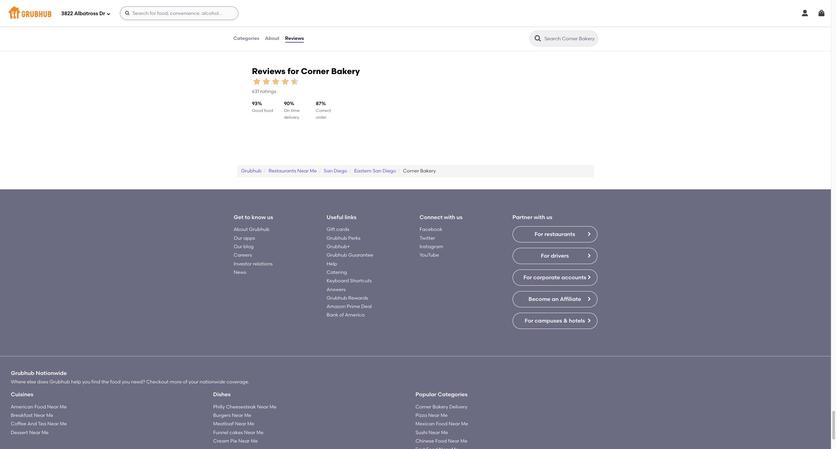 Task type: vqa. For each thing, say whether or not it's contained in the screenshot.
brunch tacos
no



Task type: describe. For each thing, give the bounding box(es) containing it.
about for about grubhub our apps our blog careers investor relations news
[[234, 227, 248, 233]]

93
[[252, 101, 258, 107]]

mexican food near me link
[[416, 421, 469, 427]]

pizza
[[416, 413, 427, 418]]

coffee
[[11, 421, 26, 427]]

an
[[552, 296, 559, 303]]

bakery for corner bakery
[[421, 168, 436, 174]]

categories button
[[233, 26, 260, 51]]

hotels
[[569, 318, 586, 324]]

breakfast
[[11, 413, 33, 418]]

amazon
[[327, 304, 346, 310]]

popular
[[416, 391, 437, 398]]

grubhub inside about grubhub our apps our blog careers investor relations news
[[249, 227, 270, 233]]

popular categories
[[416, 391, 468, 398]]

correct
[[316, 108, 331, 113]]

grubhub rewards link
[[327, 295, 368, 301]]

25–40 for $2.49
[[243, 23, 255, 28]]

nationwide
[[36, 370, 67, 377]]

links
[[345, 214, 357, 221]]

for campuses & hotels link
[[513, 313, 598, 329]]

svg image
[[818, 9, 826, 17]]

about grubhub our apps our blog careers investor relations news
[[234, 227, 273, 275]]

restaurants
[[545, 231, 576, 238]]

dessert
[[11, 430, 28, 436]]

our blog link
[[234, 244, 254, 250]]

for
[[288, 66, 299, 76]]

grubhub perks link
[[327, 235, 361, 241]]

mexican
[[416, 421, 435, 427]]

apps
[[244, 235, 255, 241]]

accounts
[[562, 274, 587, 281]]

25–40 for $3.49
[[364, 23, 376, 28]]

instagram link
[[420, 244, 444, 250]]

answers link
[[327, 287, 346, 292]]

3822
[[61, 10, 73, 16]]

restaurants near me
[[269, 168, 317, 174]]

shortcuts
[[350, 278, 372, 284]]

rewards
[[349, 295, 368, 301]]

631
[[252, 89, 259, 94]]

useful
[[327, 214, 344, 221]]

for campuses & hotels
[[525, 318, 586, 324]]

categories inside button
[[234, 35, 260, 41]]

cuisines
[[11, 391, 33, 398]]

right image for become an affiliate
[[587, 296, 592, 302]]

reviews for reviews for corner bakery
[[252, 66, 286, 76]]

dishes
[[213, 391, 231, 398]]

investor relations link
[[234, 261, 273, 267]]

eastern
[[355, 168, 372, 174]]

1 san from the left
[[324, 168, 333, 174]]

of inside "gift cards grubhub perks grubhub+ grubhub guarantee help catering keyboard shortcuts answers grubhub rewards amazon prime deal bank of america"
[[340, 312, 344, 318]]

0 vertical spatial corner
[[301, 66, 330, 76]]

for for for restaurants
[[535, 231, 544, 238]]

philly
[[213, 404, 225, 410]]

funnel cakes near me link
[[213, 430, 264, 436]]

cream pie near me link
[[213, 438, 258, 444]]

tea
[[38, 421, 46, 427]]

bank
[[327, 312, 339, 318]]

eastern san diego link
[[355, 168, 397, 174]]

campuses
[[535, 318, 563, 324]]

0 horizontal spatial svg image
[[107, 12, 111, 16]]

of inside grubhub nationwide where else does grubhub help you find the food you need? checkout more of your nationwide coverage.
[[183, 379, 188, 385]]

cakes
[[230, 430, 243, 436]]

connect
[[420, 214, 443, 221]]

right image for for restaurants
[[587, 232, 592, 237]]

funnel
[[213, 430, 229, 436]]

Search Corner Bakery search field
[[544, 36, 596, 42]]

the
[[102, 379, 109, 385]]

youtube
[[420, 252, 440, 258]]

about for about
[[265, 35, 280, 41]]

1 vertical spatial food
[[436, 421, 448, 427]]

with for connect
[[444, 214, 456, 221]]

delivery
[[450, 404, 468, 410]]

grubhub nationwide where else does grubhub help you find the food you need? checkout more of your nationwide coverage.
[[11, 370, 250, 385]]

perks
[[349, 235, 361, 241]]

good
[[252, 108, 263, 113]]

grubhub up where
[[11, 370, 34, 377]]

1 vertical spatial categories
[[438, 391, 468, 398]]

gift cards grubhub perks grubhub+ grubhub guarantee help catering keyboard shortcuts answers grubhub rewards amazon prime deal bank of america
[[327, 227, 374, 318]]

for corporate accounts link
[[513, 270, 598, 286]]

right image for for campuses & hotels
[[587, 318, 592, 324]]

sushi near me link
[[416, 430, 448, 436]]

cheesesteak
[[226, 404, 256, 410]]

1 diego from the left
[[334, 168, 348, 174]]

does
[[37, 379, 48, 385]]

25–40 min $2.49 delivery
[[243, 23, 269, 34]]

us for connect with us
[[457, 214, 463, 221]]

2 diego from the left
[[383, 168, 397, 174]]

reviews for reviews
[[285, 35, 304, 41]]

us for partner with us
[[547, 214, 553, 221]]

grubhub down gift cards link
[[327, 235, 347, 241]]

2 san from the left
[[373, 168, 382, 174]]

food inside '93 good food'
[[264, 108, 273, 113]]

more
[[170, 379, 182, 385]]

philly cheesesteak near me burgers near me meatloaf near me funnel cakes near me cream pie near me
[[213, 404, 277, 444]]

help
[[327, 261, 338, 267]]

find
[[92, 379, 100, 385]]

where
[[11, 379, 26, 385]]

for drivers link
[[513, 248, 598, 264]]

careers link
[[234, 252, 252, 258]]

breakfast near me link
[[11, 413, 53, 418]]

2 you from the left
[[122, 379, 130, 385]]

albatross
[[74, 10, 98, 16]]

drivers
[[551, 253, 569, 259]]

pizza near me link
[[416, 413, 448, 418]]

grubhub left restaurants
[[241, 168, 262, 174]]

get to know us
[[234, 214, 273, 221]]

25–40 min $3.49 delivery
[[364, 23, 390, 34]]

93 good food
[[252, 101, 273, 113]]

15–30
[[485, 23, 496, 28]]

bakery for corner bakery delivery pizza near me mexican food near me sushi near me chinese food near me
[[433, 404, 449, 410]]



Task type: locate. For each thing, give the bounding box(es) containing it.
restaurants near me link
[[269, 168, 317, 174]]

for inside for campuses & hotels "link"
[[525, 318, 534, 324]]

delivery inside the 25–40 min $3.49 delivery
[[375, 29, 390, 34]]

0 horizontal spatial about
[[234, 227, 248, 233]]

2 our from the top
[[234, 244, 243, 250]]

you left need?
[[122, 379, 130, 385]]

2 with from the left
[[534, 214, 546, 221]]

2 horizontal spatial min
[[497, 23, 504, 28]]

right image right hotels
[[587, 318, 592, 324]]

25–40 inside the 25–40 min $3.49 delivery
[[364, 23, 376, 28]]

for corporate accounts
[[524, 274, 587, 281]]

87 correct order
[[316, 101, 331, 120]]

about down the 25–40 min $2.49 delivery
[[265, 35, 280, 41]]

eastern san diego
[[355, 168, 397, 174]]

1 vertical spatial bakery
[[421, 168, 436, 174]]

for left 'drivers'
[[541, 253, 550, 259]]

for for for campuses & hotels
[[525, 318, 534, 324]]

3 min from the left
[[497, 23, 504, 28]]

25–40 up the $3.49
[[364, 23, 376, 28]]

with right connect
[[444, 214, 456, 221]]

ratings for 631 ratings
[[261, 89, 276, 94]]

min inside the 25–40 min $2.49 delivery
[[256, 23, 263, 28]]

min
[[256, 23, 263, 28], [377, 23, 384, 28], [497, 23, 504, 28]]

25–40 up $2.49 on the top left of the page
[[243, 23, 255, 28]]

0 vertical spatial bakery
[[332, 66, 360, 76]]

0 horizontal spatial 25–40
[[243, 23, 255, 28]]

0 vertical spatial right image
[[587, 232, 592, 237]]

165
[[564, 31, 572, 36]]

partner
[[513, 214, 533, 221]]

about up the our apps link
[[234, 227, 248, 233]]

reviews button
[[285, 26, 305, 51]]

1 vertical spatial corner
[[404, 168, 419, 174]]

bakery inside corner bakery delivery pizza near me mexican food near me sushi near me chinese food near me
[[433, 404, 449, 410]]

search icon image
[[534, 35, 542, 43]]

0 vertical spatial right image
[[587, 253, 592, 259]]

delivery right $1.49
[[495, 29, 510, 34]]

food inside american food near me breakfast near me coffee and tea near me dessert near me
[[34, 404, 46, 410]]

coverage.
[[227, 379, 250, 385]]

keyboard shortcuts link
[[327, 278, 372, 284]]

of left your
[[183, 379, 188, 385]]

meatloaf
[[213, 421, 234, 427]]

1 horizontal spatial food
[[264, 108, 273, 113]]

0 vertical spatial our
[[234, 235, 243, 241]]

for left the 'corporate'
[[524, 274, 533, 281]]

for for for drivers
[[541, 253, 550, 259]]

1 horizontal spatial you
[[122, 379, 130, 385]]

facebook link
[[420, 227, 443, 233]]

corner bakery delivery pizza near me mexican food near me sushi near me chinese food near me
[[416, 404, 469, 444]]

delivery down time
[[284, 115, 299, 120]]

delivery inside 90 on time delivery
[[284, 115, 299, 120]]

amazon prime deal link
[[327, 304, 372, 310]]

2 vertical spatial right image
[[587, 296, 592, 302]]

0 horizontal spatial categories
[[234, 35, 260, 41]]

right image for for corporate accounts
[[587, 275, 592, 280]]

0 horizontal spatial you
[[82, 379, 90, 385]]

1 vertical spatial reviews
[[252, 66, 286, 76]]

25–40 inside the 25–40 min $2.49 delivery
[[243, 23, 255, 28]]

for restaurants link
[[513, 226, 598, 243]]

3 right image from the top
[[587, 296, 592, 302]]

90
[[284, 101, 290, 107]]

grubhub link
[[241, 168, 262, 174]]

corner for corner bakery delivery pizza near me mexican food near me sushi near me chinese food near me
[[416, 404, 432, 410]]

get
[[234, 214, 244, 221]]

about grubhub link
[[234, 227, 270, 233]]

burgers near me link
[[213, 413, 252, 418]]

useful links
[[327, 214, 357, 221]]

gift
[[327, 227, 335, 233]]

for left campuses
[[525, 318, 534, 324]]

blog
[[244, 244, 254, 250]]

our
[[234, 235, 243, 241], [234, 244, 243, 250]]

cards
[[337, 227, 350, 233]]

reviews
[[285, 35, 304, 41], [252, 66, 286, 76]]

0 horizontal spatial us
[[267, 214, 273, 221]]

instagram
[[420, 244, 444, 250]]

our apps link
[[234, 235, 255, 241]]

corner bakery
[[404, 168, 436, 174]]

1 horizontal spatial about
[[265, 35, 280, 41]]

of
[[340, 312, 344, 318], [183, 379, 188, 385]]

catering link
[[327, 270, 347, 275]]

1 horizontal spatial 25–40
[[364, 23, 376, 28]]

2 right image from the top
[[587, 318, 592, 324]]

your
[[189, 379, 199, 385]]

0 vertical spatial food
[[34, 404, 46, 410]]

1 us from the left
[[267, 214, 273, 221]]

categories
[[234, 35, 260, 41], [438, 391, 468, 398]]

grubhub down the answers
[[327, 295, 347, 301]]

0 vertical spatial food
[[264, 108, 273, 113]]

burgers
[[213, 413, 231, 418]]

bakery
[[332, 66, 360, 76], [421, 168, 436, 174], [433, 404, 449, 410]]

main navigation navigation
[[0, 0, 832, 26]]

on
[[284, 108, 290, 113]]

0 vertical spatial of
[[340, 312, 344, 318]]

food right "good"
[[264, 108, 273, 113]]

1 horizontal spatial of
[[340, 312, 344, 318]]

facebook
[[420, 227, 443, 233]]

$1.49
[[485, 29, 494, 34]]

1 vertical spatial ratings
[[261, 89, 276, 94]]

right image
[[587, 232, 592, 237], [587, 318, 592, 324]]

1 horizontal spatial svg image
[[125, 10, 130, 16]]

1 horizontal spatial with
[[534, 214, 546, 221]]

1 with from the left
[[444, 214, 456, 221]]

0 vertical spatial about
[[265, 35, 280, 41]]

0 horizontal spatial ratings
[[261, 89, 276, 94]]

else
[[27, 379, 36, 385]]

delivery for 25–40 min $2.49 delivery
[[254, 29, 269, 34]]

1 vertical spatial food
[[110, 379, 121, 385]]

2 vertical spatial food
[[436, 438, 447, 444]]

0 horizontal spatial san
[[324, 168, 333, 174]]

nationwide
[[200, 379, 226, 385]]

delivery for 90 on time delivery
[[284, 115, 299, 120]]

american
[[11, 404, 33, 410]]

0 horizontal spatial with
[[444, 214, 456, 221]]

san
[[324, 168, 333, 174], [373, 168, 382, 174]]

1 vertical spatial our
[[234, 244, 243, 250]]

become an affiliate
[[529, 296, 582, 303]]

corner bakery link
[[404, 168, 436, 174]]

reviews for corner bakery
[[252, 66, 360, 76]]

for for for corporate accounts
[[524, 274, 533, 281]]

chinese food near me link
[[416, 438, 468, 444]]

631 ratings
[[252, 89, 276, 94]]

delivery right $2.49 on the top left of the page
[[254, 29, 269, 34]]

2 us from the left
[[457, 214, 463, 221]]

corner bakery delivery link
[[416, 404, 468, 410]]

0 vertical spatial categories
[[234, 35, 260, 41]]

for inside the for restaurants 'link'
[[535, 231, 544, 238]]

min for $1.49
[[497, 23, 504, 28]]

categories down $2.49 on the top left of the page
[[234, 35, 260, 41]]

food down sushi near me link
[[436, 438, 447, 444]]

min for $3.49
[[377, 23, 384, 28]]

help
[[71, 379, 81, 385]]

2 vertical spatial corner
[[416, 404, 432, 410]]

with
[[444, 214, 456, 221], [534, 214, 546, 221]]

grubhub+ link
[[327, 244, 350, 250]]

corner for corner bakery
[[404, 168, 419, 174]]

food
[[34, 404, 46, 410], [436, 421, 448, 427], [436, 438, 447, 444]]

for down partner with us in the right top of the page
[[535, 231, 544, 238]]

grubhub down nationwide
[[49, 379, 70, 385]]

2 right image from the top
[[587, 275, 592, 280]]

careers
[[234, 252, 252, 258]]

1 horizontal spatial diego
[[383, 168, 397, 174]]

delivery right the $3.49
[[375, 29, 390, 34]]

us up for restaurants
[[547, 214, 553, 221]]

delivery for 25–40 min $3.49 delivery
[[375, 29, 390, 34]]

1 25–40 from the left
[[243, 23, 255, 28]]

0 horizontal spatial min
[[256, 23, 263, 28]]

corner inside corner bakery delivery pizza near me mexican food near me sushi near me chinese food near me
[[416, 404, 432, 410]]

star icon image
[[320, 23, 325, 28], [325, 23, 331, 28], [331, 23, 336, 28], [336, 23, 342, 28], [342, 23, 347, 28], [342, 23, 347, 28], [441, 23, 446, 28], [446, 23, 452, 28], [452, 23, 457, 28], [457, 23, 462, 28], [462, 23, 468, 28], [462, 23, 468, 28], [562, 23, 567, 28], [567, 23, 573, 28], [573, 23, 578, 28], [578, 23, 583, 28], [583, 23, 589, 28], [583, 23, 589, 28], [252, 77, 262, 86], [262, 77, 271, 86], [271, 77, 281, 86], [281, 77, 290, 86], [290, 77, 300, 86], [290, 77, 300, 86]]

min for $2.49
[[256, 23, 263, 28]]

1 vertical spatial right image
[[587, 318, 592, 324]]

dr
[[99, 10, 105, 16]]

partner with us
[[513, 214, 553, 221]]

for inside for corporate accounts link
[[524, 274, 533, 281]]

reviews inside button
[[285, 35, 304, 41]]

right image
[[587, 253, 592, 259], [587, 275, 592, 280], [587, 296, 592, 302]]

min inside the 25–40 min $3.49 delivery
[[377, 23, 384, 28]]

bank of america link
[[327, 312, 365, 318]]

min inside 15–30 min $1.49 delivery
[[497, 23, 504, 28]]

of right bank
[[340, 312, 344, 318]]

deal
[[362, 304, 372, 310]]

1 min from the left
[[256, 23, 263, 28]]

svg image
[[802, 9, 810, 17], [125, 10, 130, 16], [107, 12, 111, 16]]

reviews right 'about' button
[[285, 35, 304, 41]]

Search for food, convenience, alcohol... search field
[[120, 6, 238, 20]]

0 horizontal spatial diego
[[334, 168, 348, 174]]

relations
[[253, 261, 273, 267]]

news link
[[234, 270, 246, 275]]

0 horizontal spatial of
[[183, 379, 188, 385]]

165 ratings
[[564, 31, 589, 36]]

0 vertical spatial ratings
[[573, 31, 589, 36]]

right image inside for drivers link
[[587, 253, 592, 259]]

you left "find"
[[82, 379, 90, 385]]

ratings right 165
[[573, 31, 589, 36]]

prime
[[347, 304, 360, 310]]

facebook twitter instagram youtube
[[420, 227, 444, 258]]

diego right eastern
[[383, 168, 397, 174]]

about inside button
[[265, 35, 280, 41]]

0 horizontal spatial food
[[110, 379, 121, 385]]

become
[[529, 296, 551, 303]]

coffee and tea near me link
[[11, 421, 67, 427]]

1 horizontal spatial san
[[373, 168, 382, 174]]

right image right restaurants
[[587, 232, 592, 237]]

2 vertical spatial bakery
[[433, 404, 449, 410]]

3 us from the left
[[547, 214, 553, 221]]

investor
[[234, 261, 252, 267]]

our up careers
[[234, 244, 243, 250]]

delivery inside the 25–40 min $2.49 delivery
[[254, 29, 269, 34]]

grubhub down 'know'
[[249, 227, 270, 233]]

1 vertical spatial right image
[[587, 275, 592, 280]]

reviews up 631 ratings
[[252, 66, 286, 76]]

25–40
[[243, 23, 255, 28], [364, 23, 376, 28]]

1 right image from the top
[[587, 232, 592, 237]]

1 vertical spatial about
[[234, 227, 248, 233]]

us right 'know'
[[267, 214, 273, 221]]

checkout
[[146, 379, 169, 385]]

diego left eastern
[[334, 168, 348, 174]]

2 25–40 from the left
[[364, 23, 376, 28]]

affiliate
[[561, 296, 582, 303]]

food up sushi near me link
[[436, 421, 448, 427]]

1 our from the top
[[234, 235, 243, 241]]

about inside about grubhub our apps our blog careers investor relations news
[[234, 227, 248, 233]]

right image inside the for restaurants 'link'
[[587, 232, 592, 237]]

delivery for 15–30 min $1.49 delivery
[[495, 29, 510, 34]]

san diego link
[[324, 168, 348, 174]]

categories up the delivery in the bottom of the page
[[438, 391, 468, 398]]

1 horizontal spatial categories
[[438, 391, 468, 398]]

1 horizontal spatial us
[[457, 214, 463, 221]]

gift cards link
[[327, 227, 350, 233]]

know
[[252, 214, 266, 221]]

grubhub down grubhub+
[[327, 252, 347, 258]]

2 min from the left
[[377, 23, 384, 28]]

delivery inside 15–30 min $1.49 delivery
[[495, 29, 510, 34]]

ratings right "631"
[[261, 89, 276, 94]]

news
[[234, 270, 246, 275]]

us right connect
[[457, 214, 463, 221]]

0 vertical spatial reviews
[[285, 35, 304, 41]]

1 right image from the top
[[587, 253, 592, 259]]

food right the
[[110, 379, 121, 385]]

with for partner
[[534, 214, 546, 221]]

right image inside for corporate accounts link
[[587, 275, 592, 280]]

san diego
[[324, 168, 348, 174]]

food inside grubhub nationwide where else does grubhub help you find the food you need? checkout more of your nationwide coverage.
[[110, 379, 121, 385]]

food up breakfast near me link
[[34, 404, 46, 410]]

2 horizontal spatial svg image
[[802, 9, 810, 17]]

1 horizontal spatial ratings
[[573, 31, 589, 36]]

1 vertical spatial of
[[183, 379, 188, 385]]

restaurants
[[269, 168, 297, 174]]

ratings for 165 ratings
[[573, 31, 589, 36]]

right image inside become an affiliate link
[[587, 296, 592, 302]]

right image inside for campuses & hotels "link"
[[587, 318, 592, 324]]

corporate
[[534, 274, 561, 281]]

for inside for drivers link
[[541, 253, 550, 259]]

3822 albatross dr
[[61, 10, 105, 16]]

1 you from the left
[[82, 379, 90, 385]]

order
[[316, 115, 327, 120]]

right image for for drivers
[[587, 253, 592, 259]]

1 horizontal spatial min
[[377, 23, 384, 28]]

15–30 min $1.49 delivery
[[485, 23, 510, 34]]

2 horizontal spatial us
[[547, 214, 553, 221]]

with right partner
[[534, 214, 546, 221]]

america
[[345, 312, 365, 318]]

our up our blog link
[[234, 235, 243, 241]]



